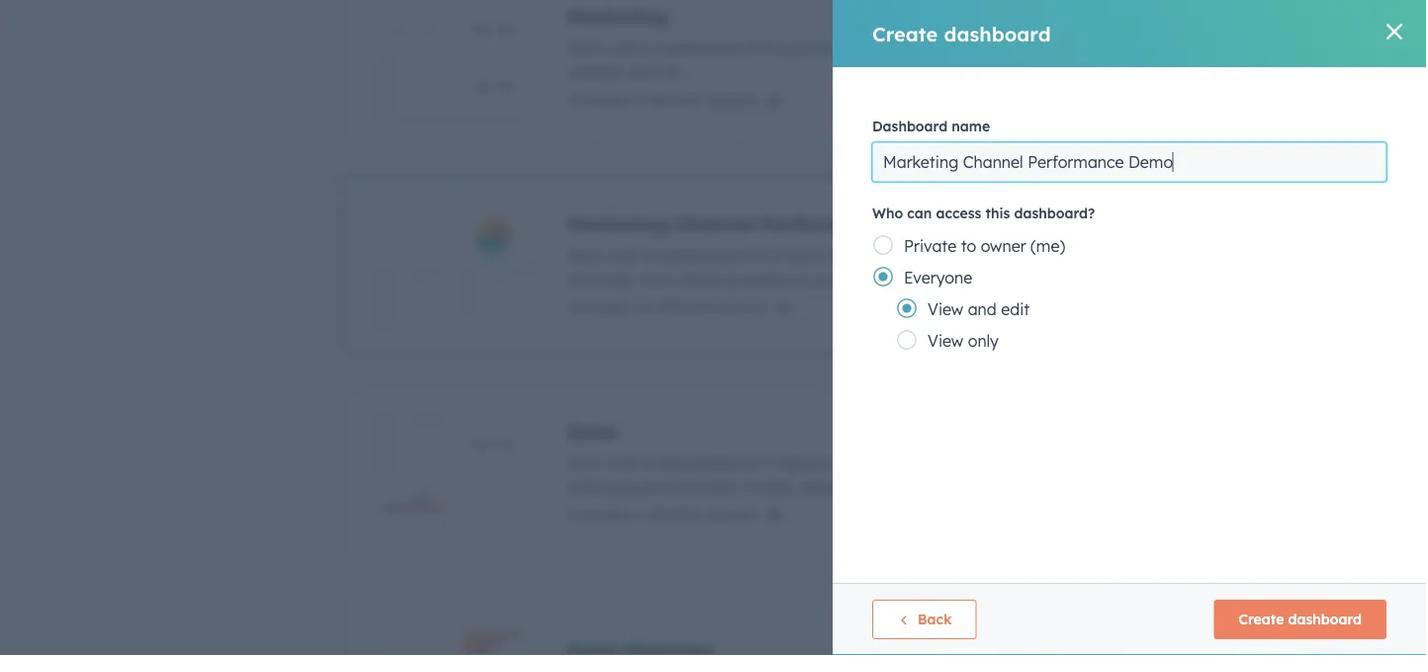 Task type: locate. For each thing, give the bounding box(es) containing it.
dashboard inside sales start with a dashboard of 5 reports that focus on your deals and sales. track your team's activities, with prospects but also in their deals.
[[659, 454, 739, 473]]

start up channels,
[[567, 246, 604, 266]]

marketing for channel
[[567, 211, 668, 236]]

create
[[872, 21, 938, 46], [1239, 611, 1284, 629]]

private
[[904, 236, 957, 256]]

reports
[[777, 38, 831, 58], [705, 90, 759, 109], [785, 246, 839, 266], [713, 297, 767, 317], [777, 454, 831, 473], [705, 505, 759, 525]]

5
[[764, 454, 773, 473], [635, 505, 644, 525]]

your inside marketing channel performance start with a dashboard of 10 reports that focus on monitoring key metrics for your core marketing channels, from landing pages to social media.
[[1148, 246, 1181, 266]]

view for view and edit
[[928, 300, 964, 320]]

create dashboard
[[872, 21, 1051, 46], [1239, 611, 1362, 629]]

of
[[744, 38, 759, 58], [744, 246, 759, 266], [744, 454, 759, 473]]

on for sales
[[915, 454, 934, 473]]

0 vertical spatial view
[[928, 300, 964, 320]]

includes down channels,
[[567, 297, 630, 317]]

1 vertical spatial that
[[843, 246, 874, 266]]

on up the everyone
[[923, 246, 942, 266]]

0 vertical spatial 5
[[764, 454, 773, 473]]

1 vertical spatial view
[[928, 331, 964, 351]]

0 vertical spatial on
[[915, 38, 934, 58]]

1 a from the top
[[644, 38, 654, 58]]

marketing start with a dashboard of 9 reports that focus on your website performance. also performance and contact activity.
[[567, 3, 1307, 82]]

access
[[936, 205, 982, 222]]

on left 'deals'
[[915, 454, 934, 473]]

start up contact
[[567, 38, 604, 58]]

track
[[1099, 454, 1139, 473]]

1 horizontal spatial to
[[961, 236, 977, 256]]

includes 9 default reports
[[567, 90, 759, 109]]

also
[[1142, 38, 1173, 58]]

2 of from the top
[[744, 246, 759, 266]]

with left prospects
[[567, 477, 598, 497]]

marketing inside marketing start with a dashboard of 9 reports that focus on your website performance. also performance and contact activity.
[[567, 3, 668, 28]]

10
[[764, 246, 781, 266], [635, 297, 652, 317]]

0 vertical spatial a
[[644, 38, 654, 58]]

1 horizontal spatial and
[[1020, 454, 1049, 473]]

who can access this dashboard?
[[872, 205, 1095, 222]]

start
[[567, 38, 604, 58], [567, 246, 604, 266], [567, 454, 604, 473]]

includes for marketing channel performance
[[567, 297, 630, 317]]

0 horizontal spatial 10
[[635, 297, 652, 317]]

1 horizontal spatial 5
[[764, 454, 773, 473]]

channel
[[674, 211, 755, 236]]

a up from
[[644, 246, 654, 266]]

with up contact
[[609, 38, 640, 58]]

private to owner (me)
[[904, 236, 1066, 256]]

focus inside marketing start with a dashboard of 9 reports that focus on your website performance. also performance and contact activity.
[[870, 38, 911, 58]]

focus inside sales start with a dashboard of 5 reports that focus on your deals and sales. track your team's activities, with prospects but also in their deals.
[[870, 454, 911, 473]]

of inside marketing start with a dashboard of 9 reports that focus on your website performance. also performance and contact activity.
[[744, 38, 759, 58]]

1 vertical spatial marketing
[[567, 211, 668, 236]]

view down the everyone
[[928, 300, 964, 320]]

create dashboard inside button
[[1239, 611, 1362, 629]]

marketing
[[567, 3, 668, 28], [567, 211, 668, 236]]

to down access
[[961, 236, 977, 256]]

performance
[[761, 211, 889, 236]]

0 horizontal spatial to
[[791, 270, 806, 289]]

on inside sales start with a dashboard of 5 reports that focus on your deals and sales. track your team's activities, with prospects but also in their deals.
[[915, 454, 934, 473]]

1 vertical spatial start
[[567, 246, 604, 266]]

3 includes from the top
[[567, 505, 630, 525]]

of for marketing
[[744, 38, 759, 58]]

1 horizontal spatial create
[[1239, 611, 1284, 629]]

on
[[915, 38, 934, 58], [923, 246, 942, 266], [915, 454, 934, 473]]

default down activity.
[[648, 90, 700, 109]]

dashboard inside button
[[1288, 611, 1362, 629]]

0 vertical spatial 10
[[764, 246, 781, 266]]

1 view from the top
[[928, 300, 964, 320]]

2 horizontal spatial and
[[1278, 38, 1307, 58]]

default
[[648, 90, 700, 109], [656, 297, 709, 317], [648, 505, 701, 525]]

Dashboard name text field
[[872, 142, 1387, 182]]

on for marketing
[[915, 38, 934, 58]]

includes
[[567, 90, 630, 109], [567, 297, 630, 317], [567, 505, 630, 525]]

on inside marketing start with a dashboard of 9 reports that focus on your website performance. also performance and contact activity.
[[915, 38, 934, 58]]

1 of from the top
[[744, 38, 759, 58]]

default down from
[[656, 297, 709, 317]]

performance.
[[1037, 38, 1137, 58]]

start for marketing
[[567, 38, 604, 58]]

0 vertical spatial includes
[[567, 90, 630, 109]]

1 start from the top
[[567, 38, 604, 58]]

5 down prospects
[[635, 505, 644, 525]]

1 vertical spatial and
[[968, 300, 997, 320]]

marketing up contact
[[567, 3, 668, 28]]

1 vertical spatial default
[[656, 297, 709, 317]]

and up only
[[968, 300, 997, 320]]

0 vertical spatial default
[[648, 90, 700, 109]]

with up channels,
[[609, 246, 640, 266]]

a
[[644, 38, 654, 58], [644, 246, 654, 266], [644, 454, 654, 473]]

0 horizontal spatial 5
[[635, 505, 644, 525]]

that for sales
[[835, 454, 866, 473]]

1 vertical spatial 5
[[635, 505, 644, 525]]

0 vertical spatial of
[[744, 38, 759, 58]]

2 vertical spatial that
[[835, 454, 866, 473]]

9
[[764, 38, 772, 58], [635, 90, 643, 109]]

and right 'deals'
[[1020, 454, 1049, 473]]

1 includes from the top
[[567, 90, 630, 109]]

team's
[[1181, 454, 1230, 473]]

to left the social
[[791, 270, 806, 289]]

focus for marketing
[[870, 38, 911, 58]]

0 vertical spatial create dashboard
[[872, 21, 1051, 46]]

your
[[938, 38, 971, 58], [1148, 246, 1181, 266], [938, 454, 972, 473], [1143, 454, 1176, 473]]

1 vertical spatial a
[[644, 246, 654, 266]]

your right track
[[1143, 454, 1176, 473]]

1 vertical spatial focus
[[878, 246, 919, 266]]

5 inside sales start with a dashboard of 5 reports that focus on your deals and sales. track your team's activities, with prospects but also in their deals.
[[764, 454, 773, 473]]

start for sales
[[567, 454, 604, 473]]

a inside sales start with a dashboard of 5 reports that focus on your deals and sales. track your team's activities, with prospects but also in their deals.
[[644, 454, 654, 473]]

1 vertical spatial of
[[744, 246, 759, 266]]

on inside marketing channel performance start with a dashboard of 10 reports that focus on monitoring key metrics for your core marketing channels, from landing pages to social media.
[[923, 246, 942, 266]]

a inside marketing start with a dashboard of 9 reports that focus on your website performance. also performance and contact activity.
[[644, 38, 654, 58]]

on up dashboard name
[[915, 38, 934, 58]]

view
[[928, 300, 964, 320], [928, 331, 964, 351]]

1 vertical spatial create
[[1239, 611, 1284, 629]]

includes down prospects
[[567, 505, 630, 525]]

from
[[641, 270, 676, 289]]

reports inside marketing start with a dashboard of 9 reports that focus on your website performance. also performance and contact activity.
[[777, 38, 831, 58]]

this
[[986, 205, 1010, 222]]

10 down from
[[635, 297, 652, 317]]

marketing up channels,
[[567, 211, 668, 236]]

sales
[[567, 419, 619, 444]]

a up prospects
[[644, 454, 654, 473]]

dashboard
[[944, 21, 1051, 46], [659, 38, 739, 58], [659, 246, 739, 266], [659, 454, 739, 473], [1288, 611, 1362, 629]]

1 vertical spatial 10
[[635, 297, 652, 317]]

2 vertical spatial on
[[915, 454, 934, 473]]

0 vertical spatial marketing
[[567, 3, 668, 28]]

2 marketing from the top
[[567, 211, 668, 236]]

deals.
[[801, 477, 844, 497]]

start inside marketing start with a dashboard of 9 reports that focus on your website performance. also performance and contact activity.
[[567, 38, 604, 58]]

performance
[[1178, 38, 1274, 58]]

10 inside marketing channel performance start with a dashboard of 10 reports that focus on monitoring key metrics for your core marketing channels, from landing pages to social media.
[[764, 246, 781, 266]]

1 horizontal spatial 10
[[764, 246, 781, 266]]

monitoring
[[946, 246, 1028, 266]]

0 vertical spatial that
[[835, 38, 866, 58]]

media.
[[858, 270, 909, 289]]

0 vertical spatial and
[[1278, 38, 1307, 58]]

1 vertical spatial includes
[[567, 297, 630, 317]]

your left website
[[938, 38, 971, 58]]

of inside sales start with a dashboard of 5 reports that focus on your deals and sales. track your team's activities, with prospects but also in their deals.
[[744, 454, 759, 473]]

1 vertical spatial 9
[[635, 90, 643, 109]]

that
[[835, 38, 866, 58], [843, 246, 874, 266], [835, 454, 866, 473]]

focus for sales
[[870, 454, 911, 473]]

3 start from the top
[[567, 454, 604, 473]]

2 vertical spatial default
[[648, 505, 701, 525]]

0 vertical spatial 9
[[764, 38, 772, 58]]

1 horizontal spatial 9
[[764, 38, 772, 58]]

1 horizontal spatial create dashboard
[[1239, 611, 1362, 629]]

contact
[[567, 62, 624, 82]]

your left 'deals'
[[938, 454, 972, 473]]

view for view only
[[928, 331, 964, 351]]

also
[[710, 477, 740, 497]]

(me)
[[1031, 236, 1066, 256]]

2 vertical spatial a
[[644, 454, 654, 473]]

0 horizontal spatial create
[[872, 21, 938, 46]]

2 vertical spatial includes
[[567, 505, 630, 525]]

2 includes from the top
[[567, 297, 630, 317]]

2 a from the top
[[644, 246, 654, 266]]

2 view from the top
[[928, 331, 964, 351]]

that inside marketing start with a dashboard of 9 reports that focus on your website performance. also performance and contact activity.
[[835, 38, 866, 58]]

3 of from the top
[[744, 454, 759, 473]]

5 up their
[[764, 454, 773, 473]]

a for sales
[[644, 454, 654, 473]]

of for sales
[[744, 454, 759, 473]]

None checkbox
[[344, 0, 1335, 145], [344, 177, 1335, 353], [344, 0, 1335, 145], [344, 177, 1335, 353]]

2 vertical spatial focus
[[870, 454, 911, 473]]

1 marketing from the top
[[567, 3, 668, 28]]

default down but
[[648, 505, 701, 525]]

includes down contact
[[567, 90, 630, 109]]

0 vertical spatial create
[[872, 21, 938, 46]]

view left only
[[928, 331, 964, 351]]

your right for
[[1148, 246, 1181, 266]]

2 vertical spatial start
[[567, 454, 604, 473]]

and inside sales start with a dashboard of 5 reports that focus on your deals and sales. track your team's activities, with prospects but also in their deals.
[[1020, 454, 1049, 473]]

for
[[1122, 246, 1143, 266]]

sales start with a dashboard of 5 reports that focus on your deals and sales. track your team's activities, with prospects but also in their deals.
[[567, 419, 1306, 497]]

a up activity.
[[644, 38, 654, 58]]

3 a from the top
[[644, 454, 654, 473]]

0 vertical spatial focus
[[870, 38, 911, 58]]

2 vertical spatial of
[[744, 454, 759, 473]]

dashboard name
[[872, 118, 990, 135]]

0 vertical spatial start
[[567, 38, 604, 58]]

10 up pages
[[764, 246, 781, 266]]

with
[[609, 38, 640, 58], [609, 246, 640, 266], [609, 454, 640, 473], [567, 477, 598, 497]]

activity.
[[628, 62, 686, 82]]

start down sales
[[567, 454, 604, 473]]

and
[[1278, 38, 1307, 58], [968, 300, 997, 320], [1020, 454, 1049, 473]]

marketing channel performance start with a dashboard of 10 reports that focus on monitoring key metrics for your core marketing channels, from landing pages to social media.
[[567, 211, 1298, 289]]

None checkbox
[[344, 385, 1335, 561], [344, 593, 1335, 656], [344, 385, 1335, 561], [344, 593, 1335, 656]]

that for marketing
[[835, 38, 866, 58]]

1 vertical spatial on
[[923, 246, 942, 266]]

0 vertical spatial to
[[961, 236, 977, 256]]

2 vertical spatial and
[[1020, 454, 1049, 473]]

with up prospects
[[609, 454, 640, 473]]

to
[[961, 236, 977, 256], [791, 270, 806, 289]]

2 start from the top
[[567, 246, 604, 266]]

marketing inside marketing channel performance start with a dashboard of 10 reports that focus on monitoring key metrics for your core marketing channels, from landing pages to social media.
[[567, 211, 668, 236]]

focus
[[870, 38, 911, 58], [878, 246, 919, 266], [870, 454, 911, 473]]

start inside sales start with a dashboard of 5 reports that focus on your deals and sales. track your team's activities, with prospects but also in their deals.
[[567, 454, 604, 473]]

their
[[762, 477, 796, 497]]

can
[[907, 205, 932, 222]]

channels,
[[567, 270, 636, 289]]

that inside sales start with a dashboard of 5 reports that focus on your deals and sales. track your team's activities, with prospects but also in their deals.
[[835, 454, 866, 473]]

1 vertical spatial to
[[791, 270, 806, 289]]

1 vertical spatial create dashboard
[[1239, 611, 1362, 629]]

and right performance
[[1278, 38, 1307, 58]]

0 horizontal spatial create dashboard
[[872, 21, 1051, 46]]



Task type: describe. For each thing, give the bounding box(es) containing it.
0 horizontal spatial and
[[968, 300, 997, 320]]

only
[[968, 331, 999, 351]]

dashboard inside marketing start with a dashboard of 9 reports that focus on your website performance. also performance and contact activity.
[[659, 38, 739, 58]]

pages
[[740, 270, 787, 289]]

prospects
[[603, 477, 676, 497]]

with inside marketing start with a dashboard of 9 reports that focus on your website performance. also performance and contact activity.
[[609, 38, 640, 58]]

reports inside sales start with a dashboard of 5 reports that focus on your deals and sales. track your team's activities, with prospects but also in their deals.
[[777, 454, 831, 473]]

close image
[[1387, 24, 1403, 40]]

dashboard inside marketing channel performance start with a dashboard of 10 reports that focus on monitoring key metrics for your core marketing channels, from landing pages to social media.
[[659, 246, 739, 266]]

core
[[1185, 246, 1218, 266]]

social
[[811, 270, 854, 289]]

back button
[[872, 600, 977, 640]]

with inside marketing channel performance start with a dashboard of 10 reports that focus on monitoring key metrics for your core marketing channels, from landing pages to social media.
[[609, 246, 640, 266]]

includes for sales
[[567, 505, 630, 525]]

includes for marketing
[[567, 90, 630, 109]]

start inside marketing channel performance start with a dashboard of 10 reports that focus on monitoring key metrics for your core marketing channels, from landing pages to social media.
[[567, 246, 604, 266]]

default for marketing channel performance
[[656, 297, 709, 317]]

a for marketing
[[644, 38, 654, 58]]

marketing
[[1222, 246, 1298, 266]]

key
[[1033, 246, 1058, 266]]

to inside marketing channel performance start with a dashboard of 10 reports that focus on monitoring key metrics for your core marketing channels, from landing pages to social media.
[[791, 270, 806, 289]]

default for sales
[[648, 505, 701, 525]]

includes 10 default reports
[[567, 297, 767, 317]]

create dashboard button
[[1214, 600, 1387, 640]]

view and edit
[[928, 300, 1030, 320]]

name
[[952, 118, 990, 135]]

of inside marketing channel performance start with a dashboard of 10 reports that focus on monitoring key metrics for your core marketing channels, from landing pages to social media.
[[744, 246, 759, 266]]

everyone
[[904, 268, 973, 288]]

your inside marketing start with a dashboard of 9 reports that focus on your website performance. also performance and contact activity.
[[938, 38, 971, 58]]

deals
[[976, 454, 1016, 473]]

metrics
[[1063, 246, 1118, 266]]

back
[[918, 611, 952, 629]]

in
[[745, 477, 758, 497]]

reports inside marketing channel performance start with a dashboard of 10 reports that focus on monitoring key metrics for your core marketing channels, from landing pages to social media.
[[785, 246, 839, 266]]

default for marketing
[[648, 90, 700, 109]]

that inside marketing channel performance start with a dashboard of 10 reports that focus on monitoring key metrics for your core marketing channels, from landing pages to social media.
[[843, 246, 874, 266]]

create inside button
[[1239, 611, 1284, 629]]

9 inside marketing start with a dashboard of 9 reports that focus on your website performance. also performance and contact activity.
[[764, 38, 772, 58]]

dashboard
[[872, 118, 948, 135]]

owner
[[981, 236, 1026, 256]]

who
[[872, 205, 903, 222]]

focus inside marketing channel performance start with a dashboard of 10 reports that focus on monitoring key metrics for your core marketing channels, from landing pages to social media.
[[878, 246, 919, 266]]

and inside marketing start with a dashboard of 9 reports that focus on your website performance. also performance and contact activity.
[[1278, 38, 1307, 58]]

a inside marketing channel performance start with a dashboard of 10 reports that focus on monitoring key metrics for your core marketing channels, from landing pages to social media.
[[644, 246, 654, 266]]

landing
[[681, 270, 736, 289]]

includes 5 default reports
[[567, 505, 759, 525]]

marketing for start
[[567, 3, 668, 28]]

dashboard?
[[1014, 205, 1095, 222]]

view only
[[928, 331, 999, 351]]

edit
[[1001, 300, 1030, 320]]

0 horizontal spatial 9
[[635, 90, 643, 109]]

but
[[680, 477, 705, 497]]

activities,
[[1235, 454, 1306, 473]]

sales.
[[1053, 454, 1094, 473]]

website
[[976, 38, 1033, 58]]



Task type: vqa. For each thing, say whether or not it's contained in the screenshot.


